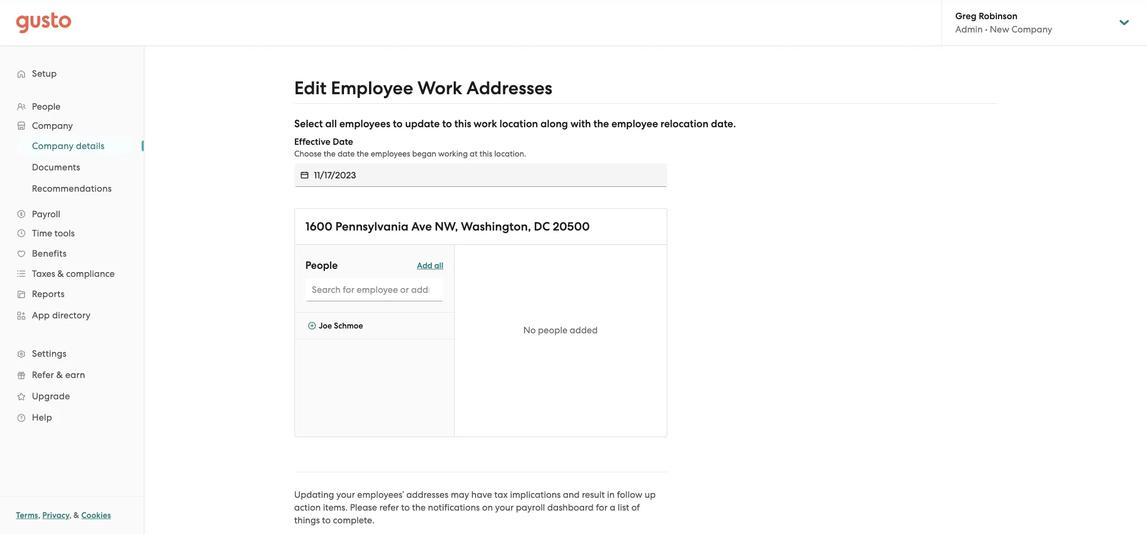 Task type: describe. For each thing, give the bounding box(es) containing it.
people button
[[11, 97, 133, 116]]

result
[[582, 490, 605, 500]]

add all
[[417, 261, 443, 270]]

earn
[[65, 370, 85, 380]]

terms , privacy , & cookies
[[16, 511, 111, 520]]

select
[[294, 118, 323, 130]]

greg robinson admin • new company
[[956, 11, 1053, 35]]

company details
[[32, 141, 105, 151]]

updating your employees' addresses may have tax implications and result in follow up action items. please refer to the notifications on your payroll dashboard for a list of things to complete.
[[294, 490, 656, 526]]

all for select
[[325, 118, 337, 130]]

a
[[610, 502, 616, 513]]

list
[[618, 502, 629, 513]]

employees'
[[357, 490, 404, 500]]

working
[[438, 149, 468, 159]]

1 , from the left
[[38, 511, 40, 520]]

items.
[[323, 502, 348, 513]]

cookies button
[[81, 509, 111, 522]]

no people added
[[523, 325, 598, 336]]

location
[[500, 118, 538, 130]]

effective
[[294, 136, 331, 148]]

of
[[632, 502, 640, 513]]

employee
[[331, 77, 413, 99]]

work
[[418, 77, 462, 99]]

terms
[[16, 511, 38, 520]]

choose
[[294, 149, 322, 159]]

nw,
[[435, 219, 458, 234]]

please
[[350, 502, 377, 513]]

Effective Date field
[[314, 164, 667, 187]]

employee
[[612, 118, 658, 130]]

the right date
[[357, 149, 369, 159]]

2 vertical spatial &
[[74, 511, 79, 520]]

gusto navigation element
[[0, 46, 144, 445]]

addresses
[[407, 490, 449, 500]]

washington,
[[461, 219, 531, 234]]

& for compliance
[[57, 268, 64, 279]]

0 vertical spatial employees
[[339, 118, 391, 130]]

payroll
[[516, 502, 545, 513]]

taxes & compliance
[[32, 268, 115, 279]]

have
[[472, 490, 492, 500]]

things
[[294, 515, 320, 526]]

refer
[[32, 370, 54, 380]]

privacy link
[[42, 511, 69, 520]]

new
[[990, 24, 1010, 35]]

tools
[[54, 228, 75, 239]]

began
[[412, 149, 436, 159]]

•
[[985, 24, 988, 35]]

terms link
[[16, 511, 38, 520]]

company inside greg robinson admin • new company
[[1012, 24, 1053, 35]]

taxes
[[32, 268, 55, 279]]

list containing people
[[0, 97, 144, 428]]

no
[[523, 325, 536, 336]]

all for add
[[434, 261, 443, 270]]

ave
[[411, 219, 432, 234]]

addresses
[[467, 77, 553, 99]]

1 horizontal spatial your
[[495, 502, 514, 513]]

tax
[[494, 490, 508, 500]]

effective date choose the date the employees began working at this location.
[[294, 136, 526, 159]]

documents
[[32, 162, 80, 173]]

action
[[294, 502, 321, 513]]

reports link
[[11, 284, 133, 304]]

home image
[[16, 12, 71, 33]]

& for earn
[[56, 370, 63, 380]]

to down items.
[[322, 515, 331, 526]]

setup
[[32, 68, 57, 79]]

cookies
[[81, 511, 111, 520]]

details
[[76, 141, 105, 151]]

employees inside effective date choose the date the employees began working at this location.
[[371, 149, 410, 159]]

to left update
[[393, 118, 403, 130]]

with
[[571, 118, 591, 130]]

company for company
[[32, 120, 73, 131]]

work
[[474, 118, 497, 130]]

payroll
[[32, 209, 60, 219]]

updating
[[294, 490, 334, 500]]

0 horizontal spatial this
[[455, 118, 471, 130]]

location.
[[494, 149, 526, 159]]

date.
[[711, 118, 736, 130]]



Task type: vqa. For each thing, say whether or not it's contained in the screenshot.
third used from the left
no



Task type: locate. For each thing, give the bounding box(es) containing it.
list
[[0, 97, 144, 428], [0, 135, 144, 199]]

dc
[[534, 219, 550, 234]]

refer & earn
[[32, 370, 85, 380]]

employees
[[339, 118, 391, 130], [371, 149, 410, 159]]

2 vertical spatial company
[[32, 141, 74, 151]]

and
[[563, 490, 580, 500]]

up
[[645, 490, 656, 500]]

to right 'refer' at the bottom left of the page
[[401, 502, 410, 513]]

directory
[[52, 310, 91, 321]]

upgrade
[[32, 391, 70, 402]]

benefits link
[[11, 244, 133, 263]]

documents link
[[19, 158, 133, 177]]

select all employees to update to this work location along with the employee relocation date.
[[294, 118, 736, 130]]

&
[[57, 268, 64, 279], [56, 370, 63, 380], [74, 511, 79, 520]]

recommendations link
[[19, 179, 133, 198]]

0 horizontal spatial your
[[337, 490, 355, 500]]

company details link
[[19, 136, 133, 156]]

to
[[393, 118, 403, 130], [442, 118, 452, 130], [401, 502, 410, 513], [322, 515, 331, 526]]

list containing company details
[[0, 135, 144, 199]]

your up items.
[[337, 490, 355, 500]]

may
[[451, 490, 469, 500]]

employees up date
[[339, 118, 391, 130]]

company inside dropdown button
[[32, 120, 73, 131]]

company up documents
[[32, 141, 74, 151]]

settings link
[[11, 344, 133, 363]]

1 horizontal spatial all
[[434, 261, 443, 270]]

0 horizontal spatial people
[[32, 101, 61, 112]]

app
[[32, 310, 50, 321]]

this
[[455, 118, 471, 130], [480, 149, 493, 159]]

taxes & compliance button
[[11, 264, 133, 283]]

0 vertical spatial company
[[1012, 24, 1053, 35]]

0 horizontal spatial all
[[325, 118, 337, 130]]

1 horizontal spatial ,
[[69, 511, 72, 520]]

0 vertical spatial all
[[325, 118, 337, 130]]

2 , from the left
[[69, 511, 72, 520]]

refer
[[380, 502, 399, 513]]

help link
[[11, 408, 133, 427]]

employees left began
[[371, 149, 410, 159]]

your down "tax"
[[495, 502, 514, 513]]

compliance
[[66, 268, 115, 279]]

1 vertical spatial all
[[434, 261, 443, 270]]

added
[[570, 325, 598, 336]]

the left date
[[324, 149, 336, 159]]

the right with
[[594, 118, 609, 130]]

update
[[405, 118, 440, 130]]

the inside updating your employees' addresses may have tax implications and result in follow up action items. please refer to the notifications on your payroll dashboard for a list of things to complete.
[[412, 502, 426, 513]]

admin
[[956, 24, 983, 35]]

help
[[32, 412, 52, 423]]

in
[[607, 490, 615, 500]]

1 vertical spatial employees
[[371, 149, 410, 159]]

date
[[333, 136, 353, 148]]

company right new
[[1012, 24, 1053, 35]]

company for company details
[[32, 141, 74, 151]]

app directory link
[[11, 306, 133, 325]]

joe
[[319, 321, 332, 331]]

robinson
[[979, 11, 1018, 22]]

app directory
[[32, 310, 91, 321]]

1600
[[306, 219, 333, 234]]

1 vertical spatial your
[[495, 502, 514, 513]]

recommendations
[[32, 183, 112, 194]]

for
[[596, 502, 608, 513]]

people up company dropdown button
[[32, 101, 61, 112]]

& left earn
[[56, 370, 63, 380]]

implications
[[510, 490, 561, 500]]

1600 pennsylvania ave nw, washington, dc 20500
[[306, 219, 590, 234]]

& right taxes
[[57, 268, 64, 279]]

this left work
[[455, 118, 471, 130]]

to right update
[[442, 118, 452, 130]]

& inside dropdown button
[[57, 268, 64, 279]]

benefits
[[32, 248, 67, 259]]

at
[[470, 149, 478, 159]]

0 vertical spatial &
[[57, 268, 64, 279]]

2 list from the top
[[0, 135, 144, 199]]

upgrade link
[[11, 387, 133, 406]]

time tools
[[32, 228, 75, 239]]

notifications
[[428, 502, 480, 513]]

all right add
[[434, 261, 443, 270]]

Search for employee or address search field
[[306, 278, 443, 302]]

, left cookies button
[[69, 511, 72, 520]]

complete.
[[333, 515, 375, 526]]

people
[[32, 101, 61, 112], [306, 259, 338, 272]]

along
[[541, 118, 568, 130]]

0 horizontal spatial ,
[[38, 511, 40, 520]]

all up date
[[325, 118, 337, 130]]

, left privacy
[[38, 511, 40, 520]]

all inside button
[[434, 261, 443, 270]]

dashboard
[[547, 502, 594, 513]]

1 horizontal spatial this
[[480, 149, 493, 159]]

company up company details at left
[[32, 120, 73, 131]]

20500
[[553, 219, 590, 234]]

relocation
[[661, 118, 709, 130]]

& left cookies button
[[74, 511, 79, 520]]

edit
[[294, 77, 327, 99]]

pennsylvania
[[335, 219, 409, 234]]

joe schmoe
[[319, 321, 363, 331]]

on
[[482, 502, 493, 513]]

calendar outline image
[[301, 170, 309, 181]]

refer & earn link
[[11, 365, 133, 385]]

1 vertical spatial &
[[56, 370, 63, 380]]

people
[[538, 325, 568, 336]]

the down addresses
[[412, 502, 426, 513]]

schmoe
[[334, 321, 363, 331]]

1 vertical spatial company
[[32, 120, 73, 131]]

company button
[[11, 116, 133, 135]]

circle plus image
[[308, 321, 316, 331]]

1 list from the top
[[0, 97, 144, 428]]

add all button
[[417, 258, 443, 273]]

0 vertical spatial people
[[32, 101, 61, 112]]

follow
[[617, 490, 643, 500]]

greg
[[956, 11, 977, 22]]

people down 1600
[[306, 259, 338, 272]]

privacy
[[42, 511, 69, 520]]

people inside dropdown button
[[32, 101, 61, 112]]

1 vertical spatial this
[[480, 149, 493, 159]]

this right at
[[480, 149, 493, 159]]

1 horizontal spatial people
[[306, 259, 338, 272]]

0 vertical spatial this
[[455, 118, 471, 130]]

payroll button
[[11, 205, 133, 224]]

0 vertical spatial your
[[337, 490, 355, 500]]

setup link
[[11, 64, 133, 83]]

settings
[[32, 348, 67, 359]]

time
[[32, 228, 52, 239]]

date
[[338, 149, 355, 159]]

1 vertical spatial people
[[306, 259, 338, 272]]

this inside effective date choose the date the employees began working at this location.
[[480, 149, 493, 159]]



